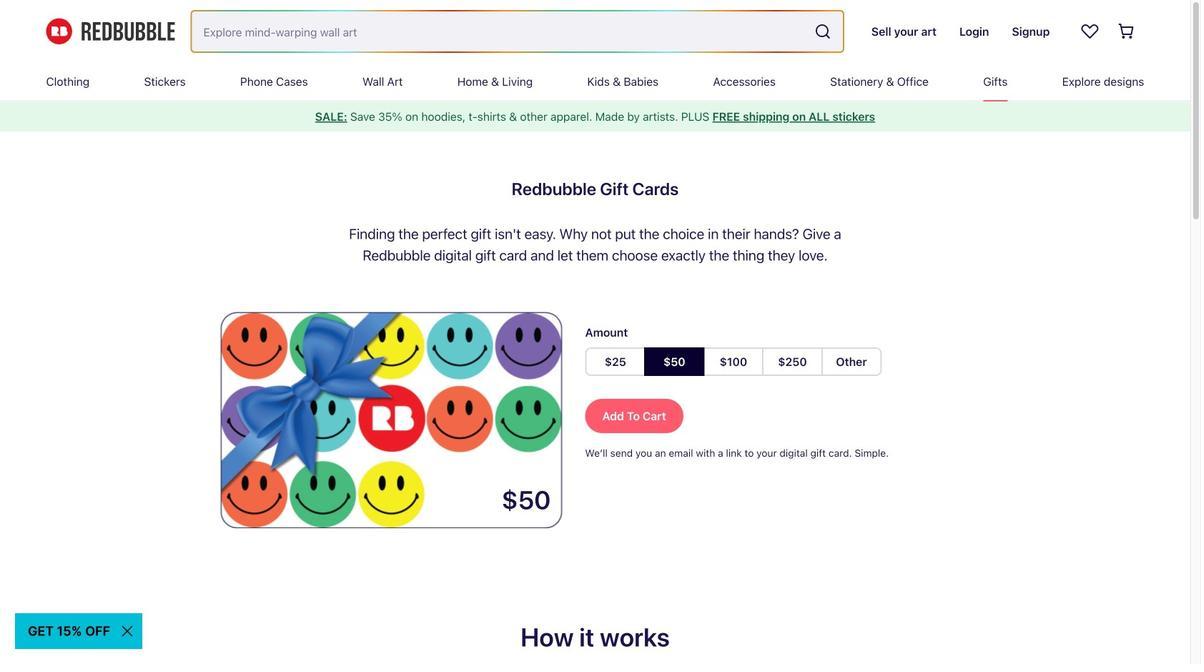 Task type: describe. For each thing, give the bounding box(es) containing it.
3 menu item from the left
[[240, 63, 308, 100]]

7 menu item from the left
[[714, 63, 776, 100]]

10 menu item from the left
[[1063, 63, 1145, 100]]

1 menu item from the left
[[46, 63, 90, 100]]



Task type: vqa. For each thing, say whether or not it's contained in the screenshot.
'size' option group
no



Task type: locate. For each thing, give the bounding box(es) containing it.
menu bar
[[46, 63, 1145, 100]]

9 menu item from the left
[[984, 63, 1008, 100]]

6 menu item from the left
[[588, 63, 659, 100]]

None field
[[192, 11, 843, 52]]

4 menu item from the left
[[363, 63, 403, 100]]

Search term search field
[[192, 11, 809, 52]]

2 menu item from the left
[[144, 63, 186, 100]]

gift card image
[[219, 312, 563, 529]]

$50, [object object] element
[[645, 348, 705, 376]]

5 menu item from the left
[[458, 63, 533, 100]]

menu item
[[46, 63, 90, 100], [144, 63, 186, 100], [240, 63, 308, 100], [363, 63, 403, 100], [458, 63, 533, 100], [588, 63, 659, 100], [714, 63, 776, 100], [831, 63, 929, 100], [984, 63, 1008, 100], [1063, 63, 1145, 100]]

None radio
[[645, 348, 705, 376], [704, 348, 764, 376], [763, 348, 823, 376], [645, 348, 705, 376], [704, 348, 764, 376], [763, 348, 823, 376]]

[object object] option group
[[586, 348, 882, 376]]

None radio
[[586, 348, 646, 376], [822, 348, 882, 376], [586, 348, 646, 376], [822, 348, 882, 376]]

8 menu item from the left
[[831, 63, 929, 100]]



